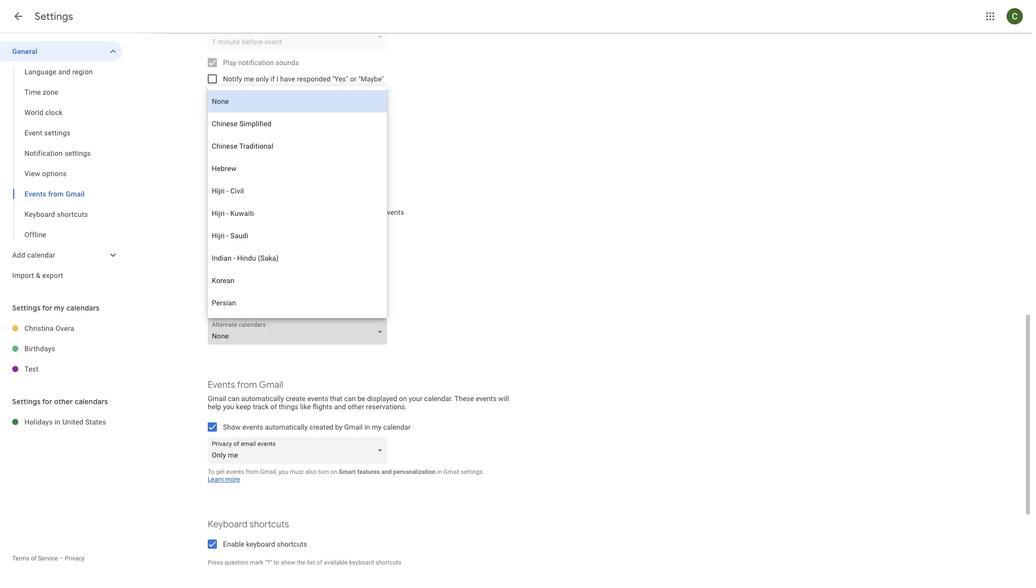 Task type: vqa. For each thing, say whether or not it's contained in the screenshot.
have
yes



Task type: describe. For each thing, give the bounding box(es) containing it.
keyboard
[[246, 540, 275, 549]]

notify
[[223, 75, 242, 83]]

gmail inside to get events from gmail, you must also turn on smart features and personalization in gmail settings. learn more
[[444, 469, 459, 476]]

play notification sounds
[[223, 59, 299, 67]]

birthdays
[[24, 345, 55, 353]]

view inside group
[[24, 170, 40, 178]]

display shorter events the same size as 30 minute events
[[223, 208, 404, 216]]

same
[[307, 208, 324, 216]]

0 horizontal spatial the
[[248, 225, 259, 233]]

united
[[62, 418, 83, 426]]

settings heading
[[35, 10, 73, 23]]

events for events from gmail gmail can automatically create events that can be displayed on your calendar. these events will help you keep track of things like flights and other reservations.
[[208, 379, 235, 391]]

reduce the brightness of past events
[[223, 225, 340, 233]]

region
[[72, 68, 93, 76]]

–
[[59, 555, 63, 562]]

holidays in united states link
[[24, 412, 122, 432]]

reduce
[[223, 225, 247, 233]]

language and region
[[24, 68, 93, 76]]

notify me only if i have responded "yes" or "maybe"
[[223, 75, 384, 83]]

weekends
[[242, 143, 274, 151]]

settings for settings for my calendars
[[12, 304, 41, 313]]

time zone
[[24, 88, 58, 96]]

"yes"
[[332, 75, 348, 83]]

0 vertical spatial by
[[288, 241, 295, 249]]

persian option
[[208, 292, 387, 314]]

learn
[[208, 476, 224, 484]]

personalization
[[393, 469, 436, 476]]

have
[[280, 75, 295, 83]]

add
[[12, 251, 25, 259]]

features
[[357, 469, 380, 476]]

be
[[358, 395, 365, 403]]

settings for my calendars tree
[[0, 318, 122, 379]]

events up reduce the brightness of past events
[[272, 208, 293, 216]]

and inside events from gmail gmail can automatically create events that can be displayed on your calendar. these events will help you keep track of things like flights and other reservations.
[[334, 403, 346, 411]]

2 side from the left
[[297, 241, 310, 249]]

created
[[310, 423, 333, 431]]

help
[[208, 403, 221, 411]]

add calendar
[[12, 251, 55, 259]]

enable keyboard shortcuts
[[223, 540, 307, 549]]

these
[[455, 395, 474, 403]]

import & export
[[12, 271, 63, 280]]

events down chinese traditional option
[[271, 159, 292, 168]]

2 vertical spatial shortcuts
[[277, 540, 307, 549]]

world clock
[[24, 108, 63, 117]]

settings for my calendars
[[12, 304, 100, 313]]

reservations.
[[366, 403, 407, 411]]

things
[[279, 403, 298, 411]]

calendar.
[[424, 395, 453, 403]]

options inside group
[[42, 170, 67, 178]]

1 vertical spatial shortcuts
[[250, 519, 289, 531]]

view right day
[[333, 241, 349, 249]]

test tree item
[[0, 359, 122, 379]]

birthdays link
[[24, 339, 122, 359]]

events inside to get events from gmail, you must also turn on smart features and personalization in gmail settings. learn more
[[226, 469, 244, 476]]

i
[[277, 75, 279, 83]]

smart
[[339, 469, 356, 476]]

service
[[38, 555, 58, 562]]

shorter
[[248, 208, 271, 216]]

gmail left keep
[[208, 395, 226, 403]]

gmail inside group
[[66, 190, 85, 198]]

calendars for settings for other calendars
[[75, 397, 108, 406]]

responded
[[297, 75, 331, 83]]

none option
[[208, 90, 387, 113]]

to get events from gmail, you must also turn on smart features and personalization in gmail settings. learn more
[[208, 469, 484, 484]]

test link
[[24, 359, 122, 379]]

in inside to get events from gmail, you must also turn on smart features and personalization in gmail settings. learn more
[[437, 469, 442, 476]]

if
[[271, 75, 275, 83]]

gmail up track
[[259, 379, 283, 391]]

more
[[225, 476, 240, 484]]

past
[[304, 225, 318, 233]]

0 horizontal spatial other
[[54, 397, 73, 406]]

you inside to get events from gmail, you must also turn on smart features and personalization in gmail settings. learn more
[[279, 469, 288, 476]]

1 vertical spatial keyboard
[[208, 519, 248, 531]]

also
[[305, 469, 317, 476]]

offline
[[24, 231, 46, 239]]

overa
[[55, 324, 74, 333]]

language
[[24, 68, 57, 76]]

hijri - civil option
[[208, 180, 387, 202]]

size
[[326, 208, 339, 216]]

or
[[350, 75, 357, 83]]

calendar inside tree
[[27, 251, 55, 259]]

create
[[286, 395, 306, 403]]

&
[[36, 271, 40, 280]]

numbers
[[261, 192, 289, 200]]

events right minute
[[383, 208, 404, 216]]

show for show weekends
[[223, 143, 241, 151]]

1 horizontal spatial options
[[230, 122, 261, 133]]

get
[[216, 469, 225, 476]]

flights
[[313, 403, 333, 411]]

and inside to get events from gmail, you must also turn on smart features and personalization in gmail settings. learn more
[[382, 469, 392, 476]]

display
[[223, 208, 246, 216]]

events left will
[[476, 395, 497, 403]]

privacy link
[[65, 555, 85, 562]]

zone
[[43, 88, 58, 96]]

view down the reduce
[[223, 241, 239, 249]]

show for show week numbers
[[223, 192, 241, 200]]

must
[[290, 469, 304, 476]]

turn
[[318, 469, 329, 476]]

keyboard shortcuts inside group
[[24, 210, 88, 219]]

day
[[320, 241, 331, 249]]

test
[[24, 365, 39, 373]]

states
[[85, 418, 106, 426]]

keyboard inside group
[[24, 210, 55, 219]]

calendars for settings for my calendars
[[66, 304, 100, 313]]

events left the that
[[307, 395, 328, 403]]

sounds
[[276, 59, 299, 67]]

show weekends
[[223, 143, 274, 151]]

time
[[24, 88, 41, 96]]

general tree item
[[0, 41, 122, 62]]



Task type: locate. For each thing, give the bounding box(es) containing it.
like
[[300, 403, 311, 411]]

1 vertical spatial settings
[[12, 304, 41, 313]]

declined
[[242, 159, 269, 168]]

and right features
[[382, 469, 392, 476]]

clock
[[45, 108, 63, 117]]

0 horizontal spatial side
[[273, 241, 286, 249]]

0 vertical spatial options
[[230, 122, 261, 133]]

0 vertical spatial calendars
[[240, 241, 271, 249]]

show declined events
[[223, 159, 292, 168]]

terms of service – privacy
[[12, 555, 85, 562]]

that
[[330, 395, 343, 403]]

settings up notification settings
[[44, 129, 71, 137]]

1 side from the left
[[273, 241, 286, 249]]

events down size
[[319, 225, 340, 233]]

notification
[[24, 149, 63, 157]]

1 horizontal spatial keyboard
[[208, 519, 248, 531]]

by right created
[[335, 423, 343, 431]]

week
[[242, 192, 259, 200]]

you inside events from gmail gmail can automatically create events that can be displayed on your calendar. these events will help you keep track of things like flights and other reservations.
[[223, 403, 234, 411]]

can right help on the left bottom
[[228, 395, 240, 403]]

to
[[208, 469, 215, 476]]

1 vertical spatial my
[[372, 423, 382, 431]]

30
[[350, 208, 358, 216]]

2 for from the top
[[42, 397, 52, 406]]

events right 'get' on the left of page
[[226, 469, 244, 476]]

0 horizontal spatial on
[[331, 469, 337, 476]]

1 horizontal spatial calendar
[[383, 423, 411, 431]]

general
[[12, 47, 37, 56]]

group containing language and region
[[0, 62, 122, 245]]

you
[[223, 403, 234, 411], [279, 469, 288, 476]]

0 horizontal spatial my
[[54, 304, 65, 313]]

events
[[271, 159, 292, 168], [272, 208, 293, 216], [383, 208, 404, 216], [319, 225, 340, 233], [307, 395, 328, 403], [476, 395, 497, 403], [242, 423, 263, 431], [226, 469, 244, 476]]

2 can from the left
[[344, 395, 356, 403]]

settings for other calendars
[[12, 397, 108, 406]]

hebrew option
[[208, 157, 387, 180]]

show events automatically created by gmail in my calendar
[[223, 423, 411, 431]]

1 for from the top
[[42, 304, 52, 313]]

0 horizontal spatial of
[[31, 555, 37, 562]]

keyboard shortcuts up keyboard
[[208, 519, 289, 531]]

show down show weekends
[[223, 159, 241, 168]]

birthdays tree item
[[0, 339, 122, 359]]

events up 'offline'
[[24, 190, 46, 198]]

my down reservations. on the bottom of the page
[[372, 423, 382, 431]]

from inside to get events from gmail, you must also turn on smart features and personalization in gmail settings. learn more
[[246, 469, 259, 476]]

privacy
[[65, 555, 85, 562]]

3 show from the top
[[223, 192, 241, 200]]

view
[[208, 122, 228, 133], [24, 170, 40, 178], [223, 241, 239, 249], [333, 241, 349, 249]]

1 vertical spatial you
[[279, 469, 288, 476]]

the
[[295, 208, 305, 216], [248, 225, 259, 233]]

from left gmail,
[[246, 469, 259, 476]]

holidays in united states
[[24, 418, 106, 426]]

gmail left settings. on the left of the page
[[444, 469, 459, 476]]

from for events from gmail
[[48, 190, 64, 198]]

notification
[[238, 59, 274, 67]]

0 vertical spatial keyboard
[[24, 210, 55, 219]]

events down track
[[242, 423, 263, 431]]

0 vertical spatial of
[[296, 225, 302, 233]]

1 vertical spatial from
[[237, 379, 257, 391]]

indian - hindu (saka) option
[[208, 247, 387, 269]]

enable
[[223, 540, 244, 549]]

1 vertical spatial for
[[42, 397, 52, 406]]

options up events from gmail
[[42, 170, 67, 178]]

events from gmail gmail can automatically create events that can be displayed on your calendar. these events will help you keep track of things like flights and other reservations.
[[208, 379, 509, 411]]

on left your
[[399, 395, 407, 403]]

calendar down reservations. on the bottom of the page
[[383, 423, 411, 431]]

for up christina overa
[[42, 304, 52, 313]]

shortcuts down events from gmail
[[57, 210, 88, 219]]

1 vertical spatial keyboard shortcuts
[[208, 519, 289, 531]]

0 horizontal spatial can
[[228, 395, 240, 403]]

side down past
[[297, 241, 310, 249]]

other
[[54, 397, 73, 406], [348, 403, 364, 411]]

terms
[[12, 555, 29, 562]]

shortcuts inside group
[[57, 210, 88, 219]]

calendars
[[240, 241, 271, 249], [66, 304, 100, 313], [75, 397, 108, 406]]

2 show from the top
[[223, 159, 241, 168]]

0 vertical spatial for
[[42, 304, 52, 313]]

keyboard up 'offline'
[[24, 210, 55, 219]]

from for events from gmail gmail can automatically create events that can be displayed on your calendar. these events will help you keep track of things like flights and other reservations.
[[237, 379, 257, 391]]

1 horizontal spatial you
[[279, 469, 288, 476]]

0 horizontal spatial events
[[24, 190, 46, 198]]

"maybe"
[[358, 75, 384, 83]]

view options inside group
[[24, 170, 67, 178]]

chinese simplified option
[[208, 113, 387, 135]]

in left day
[[312, 241, 318, 249]]

calendars up overa
[[66, 304, 100, 313]]

me
[[244, 75, 254, 83]]

you right help on the left bottom
[[223, 403, 234, 411]]

import
[[12, 271, 34, 280]]

1 horizontal spatial of
[[271, 403, 277, 411]]

for for other
[[42, 397, 52, 406]]

2 horizontal spatial and
[[382, 469, 392, 476]]

from up keep
[[237, 379, 257, 391]]

calendars down the reduce
[[240, 241, 271, 249]]

show week numbers
[[223, 192, 289, 200]]

0 vertical spatial calendar
[[27, 251, 55, 259]]

of right track
[[271, 403, 277, 411]]

other up holidays in united states
[[54, 397, 73, 406]]

1 vertical spatial events
[[208, 379, 235, 391]]

chinese traditional option
[[208, 135, 387, 157]]

shortcuts right keyboard
[[277, 540, 307, 549]]

automatically
[[241, 395, 284, 403], [265, 423, 308, 431]]

1 horizontal spatial by
[[335, 423, 343, 431]]

keyboard shortcuts down events from gmail
[[24, 210, 88, 219]]

1 vertical spatial calendars
[[66, 304, 100, 313]]

of inside events from gmail gmail can automatically create events that can be displayed on your calendar. these events will help you keep track of things like flights and other reservations.
[[271, 403, 277, 411]]

on inside to get events from gmail, you must also turn on smart features and personalization in gmail settings. learn more
[[331, 469, 337, 476]]

0 horizontal spatial calendar
[[27, 251, 55, 259]]

keyboard up enable
[[208, 519, 248, 531]]

0 vertical spatial shortcuts
[[57, 210, 88, 219]]

1 vertical spatial options
[[42, 170, 67, 178]]

1 vertical spatial of
[[271, 403, 277, 411]]

displayed
[[367, 395, 397, 403]]

show for show events automatically created by gmail in my calendar
[[223, 423, 241, 431]]

holidays
[[24, 418, 53, 426]]

for for my
[[42, 304, 52, 313]]

0 horizontal spatial keyboard shortcuts
[[24, 210, 88, 219]]

view calendars side by side in day view
[[223, 241, 349, 249]]

christina overa
[[24, 324, 74, 333]]

1 vertical spatial automatically
[[265, 423, 308, 431]]

of left past
[[296, 225, 302, 233]]

from inside events from gmail gmail can automatically create events that can be displayed on your calendar. these events will help you keep track of things like flights and other reservations.
[[237, 379, 257, 391]]

1 horizontal spatial on
[[399, 395, 407, 403]]

minute
[[360, 208, 382, 216]]

1 vertical spatial on
[[331, 469, 337, 476]]

hijri - saudi option
[[208, 225, 387, 247]]

event
[[24, 129, 42, 137]]

2 vertical spatial and
[[382, 469, 392, 476]]

0 vertical spatial on
[[399, 395, 407, 403]]

0 vertical spatial events
[[24, 190, 46, 198]]

0 horizontal spatial by
[[288, 241, 295, 249]]

calendar up '&'
[[27, 251, 55, 259]]

events from gmail
[[24, 190, 85, 198]]

from down notification settings
[[48, 190, 64, 198]]

0 vertical spatial settings
[[35, 10, 73, 23]]

0 vertical spatial you
[[223, 403, 234, 411]]

0 vertical spatial view options
[[208, 122, 261, 133]]

alternate calendars list box
[[208, 86, 387, 318]]

None field
[[208, 318, 391, 345], [208, 438, 391, 464], [208, 318, 391, 345], [208, 438, 391, 464]]

can
[[228, 395, 240, 403], [344, 395, 356, 403]]

1 show from the top
[[223, 143, 241, 151]]

0 vertical spatial settings
[[44, 129, 71, 137]]

1 vertical spatial settings
[[65, 149, 91, 157]]

event settings
[[24, 129, 71, 137]]

events
[[24, 190, 46, 198], [208, 379, 235, 391]]

in down reservations. on the bottom of the page
[[365, 423, 370, 431]]

settings up christina
[[12, 304, 41, 313]]

0 horizontal spatial and
[[58, 68, 71, 76]]

1 horizontal spatial my
[[372, 423, 382, 431]]

in right personalization
[[437, 469, 442, 476]]

1 vertical spatial the
[[248, 225, 259, 233]]

view up show weekends
[[208, 122, 228, 133]]

holidays in united states tree item
[[0, 412, 122, 432]]

side
[[273, 241, 286, 249], [297, 241, 310, 249]]

2 vertical spatial of
[[31, 555, 37, 562]]

you left must
[[279, 469, 288, 476]]

0 horizontal spatial you
[[223, 403, 234, 411]]

in inside tree item
[[55, 418, 61, 426]]

2 vertical spatial calendars
[[75, 397, 108, 406]]

play
[[223, 59, 237, 67]]

view options up show weekends
[[208, 122, 261, 133]]

keep
[[236, 403, 251, 411]]

1 vertical spatial view options
[[24, 170, 67, 178]]

1 horizontal spatial keyboard shortcuts
[[208, 519, 289, 531]]

0 vertical spatial and
[[58, 68, 71, 76]]

terms of service link
[[12, 555, 58, 562]]

your
[[409, 395, 423, 403]]

show left weekends
[[223, 143, 241, 151]]

1 can from the left
[[228, 395, 240, 403]]

the down "shorter"
[[248, 225, 259, 233]]

1 vertical spatial calendar
[[383, 423, 411, 431]]

of
[[296, 225, 302, 233], [271, 403, 277, 411], [31, 555, 37, 562]]

events inside events from gmail gmail can automatically create events that can be displayed on your calendar. these events will help you keep track of things like flights and other reservations.
[[208, 379, 235, 391]]

other right the that
[[348, 403, 364, 411]]

for
[[42, 304, 52, 313], [42, 397, 52, 406]]

events up help on the left bottom
[[208, 379, 235, 391]]

0 vertical spatial automatically
[[241, 395, 284, 403]]

1 horizontal spatial view options
[[208, 122, 261, 133]]

christina
[[24, 324, 54, 333]]

world
[[24, 108, 43, 117]]

settings for settings
[[35, 10, 73, 23]]

can left be
[[344, 395, 356, 403]]

settings for settings for other calendars
[[12, 397, 41, 406]]

export
[[42, 271, 63, 280]]

0 vertical spatial from
[[48, 190, 64, 198]]

0 horizontal spatial options
[[42, 170, 67, 178]]

christina overa tree item
[[0, 318, 122, 339]]

settings right 'notification'
[[65, 149, 91, 157]]

automatically inside events from gmail gmail can automatically create events that can be displayed on your calendar. these events will help you keep track of things like flights and other reservations.
[[241, 395, 284, 403]]

1 horizontal spatial other
[[348, 403, 364, 411]]

1 vertical spatial and
[[334, 403, 346, 411]]

automatically down things
[[265, 423, 308, 431]]

keyboard shortcuts
[[24, 210, 88, 219], [208, 519, 289, 531]]

and right flights
[[334, 403, 346, 411]]

settings up holidays
[[12, 397, 41, 406]]

0 horizontal spatial view options
[[24, 170, 67, 178]]

hijri - kuwaiti option
[[208, 202, 387, 225]]

tree containing general
[[0, 41, 122, 286]]

show for show declined events
[[223, 159, 241, 168]]

show down keep
[[223, 423, 241, 431]]

track
[[253, 403, 269, 411]]

by
[[288, 241, 295, 249], [335, 423, 343, 431]]

show up display
[[223, 192, 241, 200]]

4 show from the top
[[223, 423, 241, 431]]

only
[[256, 75, 269, 83]]

calendars up "states" at the bottom
[[75, 397, 108, 406]]

notification settings
[[24, 149, 91, 157]]

2 vertical spatial from
[[246, 469, 259, 476]]

from
[[48, 190, 64, 198], [237, 379, 257, 391], [246, 469, 259, 476]]

2 vertical spatial settings
[[12, 397, 41, 406]]

settings for event settings
[[44, 129, 71, 137]]

the left same
[[295, 208, 305, 216]]

1 horizontal spatial can
[[344, 395, 356, 403]]

shortcuts up enable keyboard shortcuts in the left of the page
[[250, 519, 289, 531]]

0 vertical spatial my
[[54, 304, 65, 313]]

of right terms
[[31, 555, 37, 562]]

automatically left create at the left bottom of page
[[241, 395, 284, 403]]

group
[[0, 62, 122, 245]]

tree
[[0, 41, 122, 286]]

korean option
[[208, 269, 387, 292]]

show
[[223, 143, 241, 151], [223, 159, 241, 168], [223, 192, 241, 200], [223, 423, 241, 431]]

go back image
[[12, 10, 24, 22]]

view down 'notification'
[[24, 170, 40, 178]]

for up holidays
[[42, 397, 52, 406]]

1 horizontal spatial and
[[334, 403, 346, 411]]

gmail down be
[[344, 423, 363, 431]]

shortcuts
[[57, 210, 88, 219], [250, 519, 289, 531], [277, 540, 307, 549]]

0 vertical spatial keyboard shortcuts
[[24, 210, 88, 219]]

on inside events from gmail gmail can automatically create events that can be displayed on your calendar. these events will help you keep track of things like flights and other reservations.
[[399, 395, 407, 403]]

1 horizontal spatial side
[[297, 241, 310, 249]]

learn more link
[[208, 476, 240, 484]]

and left "region"
[[58, 68, 71, 76]]

side down reduce the brightness of past events
[[273, 241, 286, 249]]

settings
[[35, 10, 73, 23], [12, 304, 41, 313], [12, 397, 41, 406]]

settings right go back icon
[[35, 10, 73, 23]]

1 vertical spatial by
[[335, 423, 343, 431]]

in left united
[[55, 418, 61, 426]]

options up show weekends
[[230, 122, 261, 133]]

by down reduce the brightness of past events
[[288, 241, 295, 249]]

events for events from gmail
[[24, 190, 46, 198]]

my up christina overa tree item
[[54, 304, 65, 313]]

1 horizontal spatial events
[[208, 379, 235, 391]]

1 horizontal spatial the
[[295, 208, 305, 216]]

other inside events from gmail gmail can automatically create events that can be displayed on your calendar. these events will help you keep track of things like flights and other reservations.
[[348, 403, 364, 411]]

settings.
[[461, 469, 484, 476]]

gmail down notification settings
[[66, 190, 85, 198]]

settings for notification settings
[[65, 149, 91, 157]]

0 vertical spatial the
[[295, 208, 305, 216]]

0 horizontal spatial keyboard
[[24, 210, 55, 219]]

as
[[341, 208, 348, 216]]

my
[[54, 304, 65, 313], [372, 423, 382, 431]]

2 horizontal spatial of
[[296, 225, 302, 233]]

view options down 'notification'
[[24, 170, 67, 178]]

on right turn
[[331, 469, 337, 476]]



